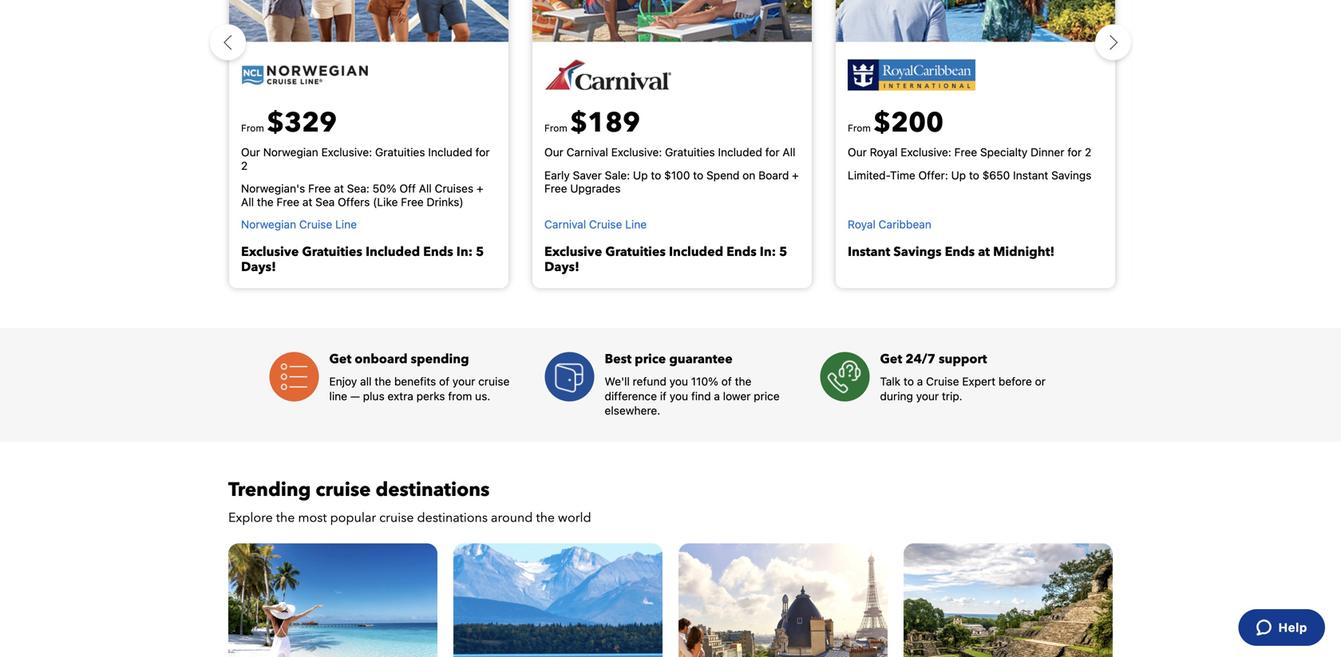 Task type: locate. For each thing, give the bounding box(es) containing it.
the left world
[[536, 510, 555, 527]]

0 horizontal spatial from
[[241, 123, 264, 134]]

instant
[[1013, 169, 1048, 182], [848, 243, 890, 261]]

ends down drinks)
[[423, 243, 453, 261]]

you right if
[[670, 390, 688, 403]]

royal left "caribbean"
[[848, 218, 875, 231]]

our up early
[[544, 146, 563, 159]]

exclusive: up offer:
[[901, 146, 951, 159]]

1 horizontal spatial days!
[[544, 259, 579, 276]]

1 vertical spatial carnival
[[544, 218, 586, 231]]

0 horizontal spatial exclusive
[[241, 243, 299, 261]]

2 horizontal spatial our
[[848, 146, 867, 159]]

+ right cruises
[[476, 182, 483, 195]]

royal caribbean image
[[848, 59, 975, 91]]

royal caribbean link
[[848, 218, 1103, 235]]

$ up limited-
[[873, 105, 891, 142]]

get up enjoy
[[329, 351, 351, 368]]

cruise up 'us.' at the left
[[478, 375, 510, 389]]

to
[[651, 169, 661, 182], [693, 169, 703, 182], [969, 169, 979, 182], [904, 375, 914, 389]]

during
[[880, 390, 913, 403]]

price right lower
[[754, 390, 780, 403]]

sea:
[[347, 182, 369, 195]]

0 horizontal spatial exclusive:
[[321, 146, 372, 159]]

royal caribbean
[[848, 218, 931, 231]]

1 horizontal spatial exclusive
[[544, 243, 602, 261]]

to right talk
[[904, 375, 914, 389]]

up for 200
[[951, 169, 966, 182]]

days! down norwegian cruise line
[[241, 259, 276, 276]]

in: down drinks)
[[456, 243, 473, 261]]

days! for 329
[[241, 259, 276, 276]]

the up lower
[[735, 375, 751, 389]]

at left 'sea'
[[302, 196, 312, 209]]

0 horizontal spatial 5
[[476, 243, 484, 261]]

50%
[[373, 182, 396, 195]]

in:
[[456, 243, 473, 261], [760, 243, 776, 261]]

your
[[452, 375, 475, 389], [916, 390, 939, 403]]

1 line from the left
[[335, 218, 357, 231]]

our up norwegian's
[[241, 146, 260, 159]]

destinations
[[376, 477, 490, 504], [417, 510, 488, 527]]

0 horizontal spatial ends
[[423, 243, 453, 261]]

from up early
[[544, 123, 567, 134]]

1 horizontal spatial line
[[625, 218, 647, 231]]

from inside from $ 200
[[848, 123, 871, 134]]

0 horizontal spatial line
[[335, 218, 357, 231]]

a right find
[[714, 390, 720, 403]]

2 our from the left
[[544, 146, 563, 159]]

up
[[633, 169, 648, 182], [951, 169, 966, 182]]

at down royal caribbean link
[[978, 243, 990, 261]]

expert
[[962, 375, 996, 389]]

you
[[669, 375, 688, 389], [670, 390, 688, 403]]

1 horizontal spatial ends
[[727, 243, 757, 261]]

from inside from $ 329
[[241, 123, 264, 134]]

list icon image
[[269, 352, 319, 402]]

we'll
[[605, 375, 630, 389]]

cruise inside carnival cruise line link
[[589, 218, 622, 231]]

to for get
[[904, 375, 914, 389]]

+ inside early saver sale: up to $100 to spend on board + free upgrades
[[792, 169, 799, 182]]

1 horizontal spatial of
[[721, 375, 732, 389]]

exclusive gratuities included ends in: 5 days!
[[241, 243, 484, 276], [544, 243, 787, 276]]

1 horizontal spatial instant
[[1013, 169, 1048, 182]]

exclusive for 329
[[241, 243, 299, 261]]

get 24/7 support talk to a cruise expert before or during your trip.
[[880, 351, 1046, 403]]

1 vertical spatial a
[[714, 390, 720, 403]]

included up cruises
[[428, 146, 472, 159]]

royal up limited-
[[870, 146, 898, 159]]

2 up norwegian's
[[241, 159, 248, 172]]

1 horizontal spatial exclusive:
[[611, 146, 662, 159]]

1 vertical spatial +
[[476, 182, 483, 195]]

exclusive down norwegian cruise line
[[241, 243, 299, 261]]

2 5 from the left
[[779, 243, 787, 261]]

1 ends from the left
[[423, 243, 453, 261]]

best
[[605, 351, 632, 368]]

1 vertical spatial destinations
[[417, 510, 488, 527]]

gratuities down norwegian cruise line
[[302, 243, 362, 261]]

2 horizontal spatial all
[[783, 146, 795, 159]]

exclusive
[[241, 243, 299, 261], [544, 243, 602, 261]]

1 exclusive from the left
[[241, 243, 299, 261]]

perks
[[416, 390, 445, 403]]

2 in: from the left
[[760, 243, 776, 261]]

2 of from the left
[[721, 375, 732, 389]]

$ for 189
[[570, 105, 588, 142]]

of inside 'best price guarantee we'll refund you 110% of the difference if you find a lower price elsewhere.'
[[721, 375, 732, 389]]

0 horizontal spatial cruise
[[299, 218, 332, 231]]

1 days! from the left
[[241, 259, 276, 276]]

1 horizontal spatial savings
[[1051, 169, 1092, 182]]

cruise inside the get 24/7 support talk to a cruise expert before or during your trip.
[[926, 375, 959, 389]]

0 horizontal spatial in:
[[456, 243, 473, 261]]

exclusive down carnival cruise line
[[544, 243, 602, 261]]

the left most
[[276, 510, 295, 527]]

ends down carnival cruise line link
[[727, 243, 757, 261]]

1 horizontal spatial cruise
[[589, 218, 622, 231]]

1 vertical spatial price
[[754, 390, 780, 403]]

included inside our norwegian exclusive: gratuities included for 2
[[428, 146, 472, 159]]

1 horizontal spatial cruise
[[379, 510, 414, 527]]

1 horizontal spatial 5
[[779, 243, 787, 261]]

savings down "caribbean"
[[893, 243, 942, 261]]

0 horizontal spatial our
[[241, 146, 260, 159]]

2 line from the left
[[625, 218, 647, 231]]

3 ends from the left
[[945, 243, 975, 261]]

2 from from the left
[[544, 123, 567, 134]]

your left trip.
[[916, 390, 939, 403]]

cruise right popular
[[379, 510, 414, 527]]

0 horizontal spatial a
[[714, 390, 720, 403]]

2 horizontal spatial $
[[873, 105, 891, 142]]

1 horizontal spatial all
[[419, 182, 432, 195]]

1 for from the left
[[475, 146, 490, 159]]

0 vertical spatial you
[[669, 375, 688, 389]]

cruise
[[299, 218, 332, 231], [589, 218, 622, 231], [926, 375, 959, 389]]

norwegian's
[[241, 182, 305, 195]]

ends for 329
[[423, 243, 453, 261]]

0 horizontal spatial your
[[452, 375, 475, 389]]

0 vertical spatial cruise
[[478, 375, 510, 389]]

1 get from the left
[[329, 351, 351, 368]]

0 horizontal spatial get
[[329, 351, 351, 368]]

1 5 from the left
[[476, 243, 484, 261]]

1 of from the left
[[439, 375, 449, 389]]

at left sea:
[[334, 182, 344, 195]]

2 days! from the left
[[544, 259, 579, 276]]

from left 329
[[241, 123, 264, 134]]

our
[[241, 146, 260, 159], [544, 146, 563, 159], [848, 146, 867, 159]]

carnival
[[566, 146, 608, 159], [544, 218, 586, 231]]

of inside get onboard spending enjoy all the benefits of your cruise line — plus extra perks from us.
[[439, 375, 449, 389]]

limited-
[[848, 169, 890, 182]]

for
[[475, 146, 490, 159], [765, 146, 780, 159], [1067, 146, 1082, 159]]

1 our from the left
[[241, 146, 260, 159]]

free
[[954, 146, 977, 159], [308, 182, 331, 195], [544, 182, 567, 195], [277, 196, 299, 209], [401, 196, 424, 209]]

gratuities
[[375, 146, 425, 159], [665, 146, 715, 159], [302, 243, 362, 261], [605, 243, 666, 261]]

cruise down upgrades
[[589, 218, 622, 231]]

1 horizontal spatial for
[[765, 146, 780, 159]]

free down norwegian's
[[277, 196, 299, 209]]

upgrades
[[570, 182, 621, 195]]

+ right 'board'
[[792, 169, 799, 182]]

2 horizontal spatial cruise
[[478, 375, 510, 389]]

your up from
[[452, 375, 475, 389]]

2 exclusive: from the left
[[611, 146, 662, 159]]

to for limited-
[[969, 169, 979, 182]]

cruise up popular
[[316, 477, 371, 504]]

to left the $100 on the top of the page
[[651, 169, 661, 182]]

2 horizontal spatial exclusive:
[[901, 146, 951, 159]]

to left $650
[[969, 169, 979, 182]]

1 exclusive gratuities included ends in: 5 days! from the left
[[241, 243, 484, 276]]

of for spending
[[439, 375, 449, 389]]

1 vertical spatial your
[[916, 390, 939, 403]]

0 vertical spatial price
[[635, 351, 666, 368]]

the right all
[[375, 375, 391, 389]]

free up 'sea'
[[308, 182, 331, 195]]

5
[[476, 243, 484, 261], [779, 243, 787, 261]]

2 right dinner
[[1085, 146, 1091, 159]]

up right sale:
[[633, 169, 648, 182]]

110%
[[691, 375, 718, 389]]

our for 189
[[544, 146, 563, 159]]

europe image
[[679, 544, 888, 658]]

all down norwegian's
[[241, 196, 254, 209]]

us.
[[475, 390, 490, 403]]

1 exclusive: from the left
[[321, 146, 372, 159]]

0 horizontal spatial price
[[635, 351, 666, 368]]

1 in: from the left
[[456, 243, 473, 261]]

a down 24/7
[[917, 375, 923, 389]]

exclusive:
[[321, 146, 372, 159], [611, 146, 662, 159], [901, 146, 951, 159]]

carnival down upgrades
[[544, 218, 586, 231]]

0 vertical spatial a
[[917, 375, 923, 389]]

cruise
[[478, 375, 510, 389], [316, 477, 371, 504], [379, 510, 414, 527]]

3 from from the left
[[848, 123, 871, 134]]

1 vertical spatial cruise
[[316, 477, 371, 504]]

exclusive: up sea:
[[321, 146, 372, 159]]

1 horizontal spatial our
[[544, 146, 563, 159]]

to inside the get 24/7 support talk to a cruise expert before or during your trip.
[[904, 375, 914, 389]]

gratuities inside our norwegian exclusive: gratuities included for 2
[[375, 146, 425, 159]]

get inside the get 24/7 support talk to a cruise expert before or during your trip.
[[880, 351, 902, 368]]

0 horizontal spatial for
[[475, 146, 490, 159]]

1 from from the left
[[241, 123, 264, 134]]

gratuities down carnival cruise line link
[[605, 243, 666, 261]]

2 $ from the left
[[570, 105, 588, 142]]

off
[[399, 182, 416, 195]]

1 vertical spatial instant
[[848, 243, 890, 261]]

from $ 329
[[241, 105, 337, 142]]

all for off
[[419, 182, 432, 195]]

0 vertical spatial savings
[[1051, 169, 1092, 182]]

days! down carnival cruise line
[[544, 259, 579, 276]]

in: down 'board'
[[760, 243, 776, 261]]

most
[[298, 510, 327, 527]]

0 horizontal spatial 2
[[241, 159, 248, 172]]

you left 110%
[[669, 375, 688, 389]]

1 horizontal spatial your
[[916, 390, 939, 403]]

instant savings ends at  midnight!
[[848, 243, 1055, 261]]

1 up from the left
[[633, 169, 648, 182]]

norwegian's free at sea: 50% off all cruises + all the free at sea offers (like free drinks)
[[241, 182, 483, 209]]

limited-time offer: up to $650 instant savings
[[848, 169, 1092, 182]]

of
[[439, 375, 449, 389], [721, 375, 732, 389]]

the
[[257, 196, 274, 209], [375, 375, 391, 389], [735, 375, 751, 389], [276, 510, 295, 527], [536, 510, 555, 527]]

sea
[[315, 196, 335, 209]]

1 vertical spatial royal
[[848, 218, 875, 231]]

exclusive gratuities included ends in: 5 days! down the 'norwegian cruise line' link
[[241, 243, 484, 276]]

included up the on
[[718, 146, 762, 159]]

carnival up saver
[[566, 146, 608, 159]]

instant down dinner
[[1013, 169, 1048, 182]]

the down norwegian's
[[257, 196, 274, 209]]

spend
[[706, 169, 740, 182]]

2 horizontal spatial from
[[848, 123, 871, 134]]

refund
[[633, 375, 666, 389]]

all right off
[[419, 182, 432, 195]]

3 our from the left
[[848, 146, 867, 159]]

2 horizontal spatial for
[[1067, 146, 1082, 159]]

board
[[758, 169, 789, 182]]

2 horizontal spatial ends
[[945, 243, 975, 261]]

from inside from $ 189
[[544, 123, 567, 134]]

cruise down 'sea'
[[299, 218, 332, 231]]

3 exclusive: from the left
[[901, 146, 951, 159]]

0 horizontal spatial up
[[633, 169, 648, 182]]

for inside our norwegian exclusive: gratuities included for 2
[[475, 146, 490, 159]]

exclusive: up sale:
[[611, 146, 662, 159]]

norwegian cruise line
[[241, 218, 357, 231]]

at
[[334, 182, 344, 195], [302, 196, 312, 209], [978, 243, 990, 261]]

all up 'board'
[[783, 146, 795, 159]]

free inside early saver sale: up to $100 to spend on board + free upgrades
[[544, 182, 567, 195]]

2 horizontal spatial cruise
[[926, 375, 959, 389]]

1 horizontal spatial from
[[544, 123, 567, 134]]

1 horizontal spatial exclusive gratuities included ends in: 5 days!
[[544, 243, 787, 276]]

3 $ from the left
[[873, 105, 891, 142]]

from $ 200
[[848, 105, 944, 142]]

elsewhere.
[[605, 404, 660, 418]]

exclusive: inside our norwegian exclusive: gratuities included for 2
[[321, 146, 372, 159]]

get
[[329, 351, 351, 368], [880, 351, 902, 368]]

1 $ from the left
[[267, 105, 284, 142]]

trending cruise destinations explore the most popular cruise destinations around the world
[[228, 477, 591, 527]]

savings down dinner
[[1051, 169, 1092, 182]]

0 vertical spatial royal
[[870, 146, 898, 159]]

days!
[[241, 259, 276, 276], [544, 259, 579, 276]]

get inside get onboard spending enjoy all the benefits of your cruise line — plus extra perks from us.
[[329, 351, 351, 368]]

1 horizontal spatial +
[[792, 169, 799, 182]]

$ down norwegian cruise line image
[[267, 105, 284, 142]]

+
[[792, 169, 799, 182], [476, 182, 483, 195]]

get for get 24/7 support
[[880, 351, 902, 368]]

extra
[[388, 390, 413, 403]]

carnival cruise line
[[544, 218, 647, 231]]

exclusive: for 329
[[321, 146, 372, 159]]

a
[[917, 375, 923, 389], [714, 390, 720, 403]]

for for 329
[[475, 146, 490, 159]]

experts icon image
[[820, 352, 870, 402]]

line
[[335, 218, 357, 231], [625, 218, 647, 231]]

offer:
[[918, 169, 948, 182]]

of for guarantee
[[721, 375, 732, 389]]

included down the 'norwegian cruise line' link
[[366, 243, 420, 261]]

1 horizontal spatial in:
[[760, 243, 776, 261]]

2 exclusive gratuities included ends in: 5 days! from the left
[[544, 243, 787, 276]]

price up refund on the bottom left of the page
[[635, 351, 666, 368]]

our inside our norwegian exclusive: gratuities included for 2
[[241, 146, 260, 159]]

gratuities up off
[[375, 146, 425, 159]]

2 horizontal spatial at
[[978, 243, 990, 261]]

instant down royal caribbean
[[848, 243, 890, 261]]

0 horizontal spatial instant
[[848, 243, 890, 261]]

0 horizontal spatial exclusive gratuities included ends in: 5 days!
[[241, 243, 484, 276]]

1 horizontal spatial $
[[570, 105, 588, 142]]

free down off
[[401, 196, 424, 209]]

exclusive gratuities included ends in: 5 days! down carnival cruise line link
[[544, 243, 787, 276]]

our up limited-
[[848, 146, 867, 159]]

0 vertical spatial norwegian
[[263, 146, 318, 159]]

norwegian down norwegian's
[[241, 218, 296, 231]]

2 up from the left
[[951, 169, 966, 182]]

2 for from the left
[[765, 146, 780, 159]]

of up perks
[[439, 375, 449, 389]]

$
[[267, 105, 284, 142], [570, 105, 588, 142], [873, 105, 891, 142]]

norwegian down from $ 329
[[263, 146, 318, 159]]

1 horizontal spatial 2
[[1085, 146, 1091, 159]]

0 horizontal spatial savings
[[893, 243, 942, 261]]

0 horizontal spatial days!
[[241, 259, 276, 276]]

royal
[[870, 146, 898, 159], [848, 218, 875, 231]]

0 horizontal spatial $
[[267, 105, 284, 142]]

0 horizontal spatial of
[[439, 375, 449, 389]]

2 ends from the left
[[727, 243, 757, 261]]

savings
[[1051, 169, 1092, 182], [893, 243, 942, 261]]

0 vertical spatial your
[[452, 375, 475, 389]]

line for 189
[[625, 218, 647, 231]]

1 horizontal spatial up
[[951, 169, 966, 182]]

$ up saver
[[570, 105, 588, 142]]

spending
[[411, 351, 469, 368]]

cruise for 329
[[299, 218, 332, 231]]

get up talk
[[880, 351, 902, 368]]

cruise inside the 'norwegian cruise line' link
[[299, 218, 332, 231]]

from
[[241, 123, 264, 134], [544, 123, 567, 134], [848, 123, 871, 134]]

of up lower
[[721, 375, 732, 389]]

cruise up trip.
[[926, 375, 959, 389]]

free down early
[[544, 182, 567, 195]]

2 get from the left
[[880, 351, 902, 368]]

1 horizontal spatial get
[[880, 351, 902, 368]]

line down sale:
[[625, 218, 647, 231]]

1 horizontal spatial a
[[917, 375, 923, 389]]

your inside the get 24/7 support talk to a cruise expert before or during your trip.
[[916, 390, 939, 403]]

0 vertical spatial +
[[792, 169, 799, 182]]

up right offer:
[[951, 169, 966, 182]]

1 vertical spatial you
[[670, 390, 688, 403]]

exclusive gratuities included ends in: 5 days! for 329
[[241, 243, 484, 276]]

ends down royal caribbean link
[[945, 243, 975, 261]]

up inside early saver sale: up to $100 to spend on board + free upgrades
[[633, 169, 648, 182]]

2 exclusive from the left
[[544, 243, 602, 261]]

line down the offers
[[335, 218, 357, 231]]

norwegian cruise line image
[[241, 64, 369, 86]]

from up limited-
[[848, 123, 871, 134]]

0 horizontal spatial +
[[476, 182, 483, 195]]

2 inside our norwegian exclusive: gratuities included for 2
[[241, 159, 248, 172]]



Task type: describe. For each thing, give the bounding box(es) containing it.
norwegian cruise line link
[[241, 218, 497, 235]]

exclusive for 189
[[544, 243, 602, 261]]

our royal exclusive: free specialty dinner for 2
[[848, 146, 1091, 159]]

(like
[[373, 196, 398, 209]]

get onboard spending enjoy all the benefits of your cruise line — plus extra perks from us.
[[329, 351, 510, 403]]

our norwegian exclusive: gratuities included for 2
[[241, 146, 490, 172]]

24/7
[[905, 351, 935, 368]]

5 for 189
[[779, 243, 787, 261]]

0 horizontal spatial all
[[241, 196, 254, 209]]

around
[[491, 510, 533, 527]]

talk
[[880, 375, 901, 389]]

329
[[284, 105, 337, 142]]

2 vertical spatial cruise
[[379, 510, 414, 527]]

$ for 200
[[873, 105, 891, 142]]

the inside norwegian's free at sea: 50% off all cruises + all the free at sea offers (like free drinks)
[[257, 196, 274, 209]]

your inside get onboard spending enjoy all the benefits of your cruise line — plus extra perks from us.
[[452, 375, 475, 389]]

a inside the get 24/7 support talk to a cruise expert before or during your trip.
[[917, 375, 923, 389]]

exclusive: for 200
[[901, 146, 951, 159]]

—
[[350, 390, 360, 403]]

exclusive gratuities included ends in: 5 days! for 189
[[544, 243, 787, 276]]

5 for 329
[[476, 243, 484, 261]]

best price guarantee we'll refund you 110% of the difference if you find a lower price elsewhere.
[[605, 351, 780, 418]]

$100
[[664, 169, 690, 182]]

1 vertical spatial savings
[[893, 243, 942, 261]]

cruise inside get onboard spending enjoy all the benefits of your cruise line — plus extra perks from us.
[[478, 375, 510, 389]]

time
[[890, 169, 915, 182]]

in: for 189
[[760, 243, 776, 261]]

the inside 'best price guarantee we'll refund you 110% of the difference if you find a lower price elsewhere.'
[[735, 375, 751, 389]]

explore
[[228, 510, 273, 527]]

guarantee
[[669, 351, 733, 368]]

sale:
[[605, 169, 630, 182]]

from
[[448, 390, 472, 403]]

royal inside royal caribbean link
[[848, 218, 875, 231]]

+ inside norwegian's free at sea: 50% off all cruises + all the free at sea offers (like free drinks)
[[476, 182, 483, 195]]

dinner
[[1031, 146, 1064, 159]]

for for 189
[[765, 146, 780, 159]]

cruises
[[435, 182, 473, 195]]

cruise for 189
[[589, 218, 622, 231]]

specialty
[[980, 146, 1028, 159]]

0 horizontal spatial cruise
[[316, 477, 371, 504]]

our for 200
[[848, 146, 867, 159]]

all
[[360, 375, 372, 389]]

our carnival exclusive: gratuities included for all
[[544, 146, 795, 159]]

our for 329
[[241, 146, 260, 159]]

plus
[[363, 390, 385, 403]]

or
[[1035, 375, 1046, 389]]

enjoy
[[329, 375, 357, 389]]

200
[[891, 105, 944, 142]]

trending
[[228, 477, 311, 504]]

1 horizontal spatial at
[[334, 182, 344, 195]]

from for 189
[[544, 123, 567, 134]]

the inside get onboard spending enjoy all the benefits of your cruise line — plus extra perks from us.
[[375, 375, 391, 389]]

to for early
[[651, 169, 661, 182]]

norwegian inside our norwegian exclusive: gratuities included for 2
[[263, 146, 318, 159]]

from $ 189
[[544, 105, 640, 142]]

2 you from the top
[[670, 390, 688, 403]]

$ for 329
[[267, 105, 284, 142]]

on
[[743, 169, 755, 182]]

included down carnival cruise line link
[[669, 243, 723, 261]]

saver
[[573, 169, 602, 182]]

line for 329
[[335, 218, 357, 231]]

0 horizontal spatial at
[[302, 196, 312, 209]]

lower
[[723, 390, 751, 403]]

early saver sale: up to $100 to spend on board + free upgrades
[[544, 169, 799, 195]]

drinks)
[[427, 196, 463, 209]]

all for for
[[783, 146, 795, 159]]

support
[[939, 351, 987, 368]]

1 vertical spatial norwegian
[[241, 218, 296, 231]]

up for 189
[[633, 169, 648, 182]]

in: for 329
[[456, 243, 473, 261]]

exclusive: for 189
[[611, 146, 662, 159]]

onboard
[[355, 351, 408, 368]]

before
[[999, 375, 1032, 389]]

popular
[[330, 510, 376, 527]]

to right the $100 on the top of the page
[[693, 169, 703, 182]]

get for get onboard spending
[[329, 351, 351, 368]]

carnival cruise line link
[[544, 218, 800, 235]]

midnight!
[[993, 243, 1055, 261]]

from for 200
[[848, 123, 871, 134]]

$650
[[982, 169, 1010, 182]]

1 you from the top
[[669, 375, 688, 389]]

0 vertical spatial carnival
[[566, 146, 608, 159]]

free up "limited-time offer: up to $650 instant savings"
[[954, 146, 977, 159]]

caribbean
[[879, 218, 931, 231]]

gratuities up the $100 on the top of the page
[[665, 146, 715, 159]]

if
[[660, 390, 667, 403]]

wallet icon image
[[545, 352, 594, 402]]

1 horizontal spatial price
[[754, 390, 780, 403]]

difference
[[605, 390, 657, 403]]

trip.
[[942, 390, 962, 403]]

benefits
[[394, 375, 436, 389]]

world
[[558, 510, 591, 527]]

days! for 189
[[544, 259, 579, 276]]

mexico cruises image
[[904, 544, 1113, 658]]

3 for from the left
[[1067, 146, 1082, 159]]

189
[[588, 105, 640, 142]]

line
[[329, 390, 347, 403]]

find
[[691, 390, 711, 403]]

0 vertical spatial instant
[[1013, 169, 1048, 182]]

early
[[544, 169, 570, 182]]

offers
[[338, 196, 370, 209]]

from for 329
[[241, 123, 264, 134]]

0 vertical spatial destinations
[[376, 477, 490, 504]]

carnival cruise line image
[[544, 59, 672, 92]]

caribbean cruises image
[[228, 544, 437, 658]]

a inside 'best price guarantee we'll refund you 110% of the difference if you find a lower price elsewhere.'
[[714, 390, 720, 403]]

ends for 189
[[727, 243, 757, 261]]



Task type: vqa. For each thing, say whether or not it's contained in the screenshot.


